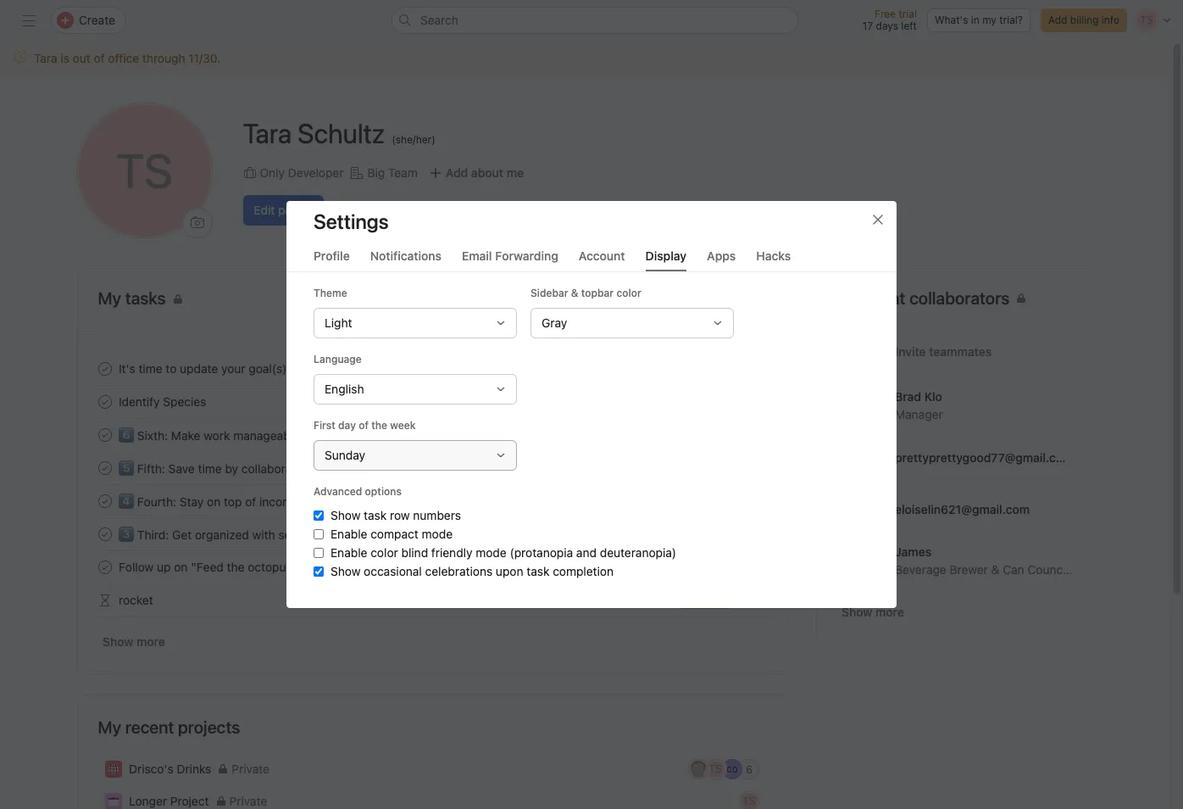Task type: locate. For each thing, give the bounding box(es) containing it.
3 completed checkbox from the top
[[95, 524, 115, 544]]

17
[[863, 20, 874, 32]]

2 completed checkbox from the top
[[95, 424, 115, 445]]

info
[[1102, 14, 1120, 26]]

rocket
[[118, 593, 153, 607]]

Completed checkbox
[[95, 358, 115, 379], [95, 424, 115, 445], [95, 524, 115, 544], [95, 557, 115, 577]]

color down enable compact mode
[[371, 545, 398, 560]]

5️⃣ fifth: save time by collaborating in asana
[[118, 461, 362, 476]]

longer
[[128, 794, 167, 808]]

blind
[[402, 545, 428, 560]]

show more button down beverage
[[837, 597, 909, 628]]

0 horizontal spatial the
[[226, 560, 244, 574]]

1 completed image from the top
[[95, 391, 115, 412]]

what's
[[935, 14, 969, 26]]

Completed checkbox
[[95, 391, 115, 412], [95, 458, 115, 478], [95, 491, 115, 511]]

0 vertical spatial task
[[364, 508, 387, 522]]

sidebar
[[531, 287, 569, 299]]

& left topbar in the top of the page
[[571, 287, 579, 299]]

2 horizontal spatial of
[[359, 419, 369, 432]]

2 completed image from the top
[[95, 424, 115, 445]]

in left the asana
[[316, 461, 325, 476]]

big
[[368, 165, 385, 179]]

drisco's drinks
[[128, 762, 211, 776]]

2 vertical spatial completed image
[[95, 491, 115, 511]]

4️⃣ fourth: stay on top of incoming work
[[118, 494, 339, 509]]

2 completed checkbox from the top
[[95, 458, 115, 478]]

enable color blind friendly mode (protanopia and deuteranopia)
[[331, 545, 677, 560]]

account button
[[579, 248, 626, 271]]

fourth:
[[137, 494, 176, 509]]

6️⃣ sixth: make work manageable
[[118, 428, 300, 443]]

1 horizontal spatial ts
[[709, 762, 722, 775]]

0 horizontal spatial work
[[203, 428, 230, 443]]

prettyprettygood77@gmail.com link
[[817, 432, 1094, 483]]

out
[[73, 51, 91, 65]]

1 horizontal spatial on
[[207, 494, 220, 509]]

ja
[[693, 762, 704, 775]]

completed checkbox left the it's
[[95, 358, 115, 379]]

get
[[172, 528, 191, 542]]

of right out at top left
[[94, 51, 105, 65]]

1 completed image from the top
[[95, 358, 115, 379]]

work up show task row numbers checkbox
[[312, 494, 339, 509]]

fifth:
[[137, 461, 165, 476]]

on
[[207, 494, 220, 509], [174, 560, 187, 574]]

trial?
[[1000, 14, 1024, 26]]

add inside button
[[1049, 14, 1068, 26]]

0 vertical spatial ts
[[116, 142, 173, 198]]

Show occasional celebrations upon task completion checkbox
[[314, 567, 324, 577]]

frequent collaborators
[[837, 288, 1010, 308]]

2 vertical spatial completed checkbox
[[95, 491, 115, 511]]

&
[[571, 287, 579, 299], [992, 562, 1000, 576]]

email forwarding button
[[462, 248, 559, 271]]

tasks
[[735, 292, 760, 304]]

show more button down rocket
[[98, 627, 169, 657]]

in left my
[[972, 14, 980, 26]]

mode down the numbers
[[422, 527, 453, 541]]

work
[[203, 428, 230, 443], [312, 494, 339, 509]]

3 completed image from the top
[[95, 524, 115, 544]]

1 vertical spatial completed image
[[95, 424, 115, 445]]

1 vertical spatial show more
[[102, 634, 165, 649]]

incoming
[[259, 494, 309, 509]]

identify species
[[118, 394, 206, 409]]

completed checkbox left follow
[[95, 557, 115, 577]]

color up the gray dropdown button
[[617, 287, 642, 299]]

1 completed checkbox from the top
[[95, 358, 115, 379]]

completed image left 6️⃣
[[95, 424, 115, 445]]

mode up upon
[[476, 545, 507, 560]]

0 vertical spatial completed image
[[95, 391, 115, 412]]

time left by
[[198, 461, 222, 476]]

james
[[895, 544, 932, 558]]

completed image left the '5️⃣'
[[95, 458, 115, 478]]

3 completed checkbox from the top
[[95, 491, 115, 511]]

1 vertical spatial the
[[226, 560, 244, 574]]

about
[[471, 165, 504, 179]]

color
[[617, 287, 642, 299], [371, 545, 398, 560]]

completed checkbox left 4️⃣
[[95, 491, 115, 511]]

1 vertical spatial more
[[136, 634, 165, 649]]

time left to
[[138, 361, 162, 376]]

1 vertical spatial completed checkbox
[[95, 458, 115, 478]]

completed image left '3️⃣'
[[95, 524, 115, 544]]

2 completed image from the top
[[95, 458, 115, 478]]

beverage
[[895, 562, 947, 576]]

1 vertical spatial work
[[312, 494, 339, 509]]

2 horizontal spatial ts
[[743, 795, 756, 807]]

completed image left 4️⃣
[[95, 491, 115, 511]]

species
[[163, 394, 206, 409]]

edit profile
[[254, 202, 313, 217]]

sections
[[278, 528, 324, 542]]

of
[[94, 51, 105, 65], [359, 419, 369, 432], [245, 494, 256, 509]]

0 vertical spatial in
[[972, 14, 980, 26]]

profile button
[[314, 248, 350, 271]]

edit
[[254, 202, 275, 217]]

0 vertical spatial enable
[[331, 527, 368, 541]]

english button
[[314, 374, 517, 405]]

my tasks
[[98, 288, 166, 308]]

edit profile button
[[243, 195, 324, 225]]

show more down rocket
[[102, 634, 165, 649]]

0 vertical spatial completed checkbox
[[95, 391, 115, 412]]

0 horizontal spatial on
[[174, 560, 187, 574]]

0 vertical spatial more
[[876, 605, 904, 619]]

in inside button
[[972, 14, 980, 26]]

0 horizontal spatial &
[[571, 287, 579, 299]]

goal(s)
[[248, 361, 287, 376]]

add left about
[[446, 165, 468, 179]]

organized
[[195, 528, 249, 542]]

1 vertical spatial in
[[316, 461, 325, 476]]

1 horizontal spatial add
[[1049, 14, 1068, 26]]

search list box
[[392, 7, 799, 34]]

billing
[[1071, 14, 1100, 26]]

enable right the enable compact mode checkbox
[[331, 527, 368, 541]]

account
[[579, 248, 626, 263]]

1 horizontal spatial mode
[[476, 545, 507, 560]]

add billing info
[[1049, 14, 1120, 26]]

0 vertical spatial the
[[372, 419, 388, 432]]

mode
[[422, 527, 453, 541], [476, 545, 507, 560]]

1 vertical spatial &
[[992, 562, 1000, 576]]

2 vertical spatial ts
[[743, 795, 756, 807]]

enable
[[331, 527, 368, 541], [331, 545, 368, 560]]

1 horizontal spatial show more button
[[837, 597, 909, 628]]

all
[[721, 292, 732, 304]]

with
[[252, 528, 275, 542]]

notifications
[[370, 248, 442, 263]]

0 vertical spatial time
[[138, 361, 162, 376]]

completed image
[[95, 358, 115, 379], [95, 458, 115, 478], [95, 524, 115, 544], [95, 557, 115, 577]]

1 completed checkbox from the top
[[95, 391, 115, 412]]

show more down beverage
[[842, 605, 904, 619]]

0 vertical spatial private
[[231, 762, 269, 776]]

enable right enable color blind friendly mode (protanopia and deuteranopia) checkbox
[[331, 545, 368, 560]]

completed image for identify
[[95, 391, 115, 412]]

through
[[142, 51, 185, 65]]

more
[[876, 605, 904, 619], [136, 634, 165, 649]]

private right project
[[229, 794, 267, 808]]

0 horizontal spatial color
[[371, 545, 398, 560]]

the right "feed
[[226, 560, 244, 574]]

of right day
[[359, 419, 369, 432]]

numbers
[[413, 508, 461, 522]]

completed checkbox left the '5️⃣'
[[95, 458, 115, 478]]

light
[[325, 315, 352, 330]]

0 horizontal spatial ts
[[116, 142, 173, 198]]

0 vertical spatial color
[[617, 287, 642, 299]]

1 vertical spatial time
[[198, 461, 222, 476]]

of right top
[[245, 494, 256, 509]]

1 vertical spatial task
[[527, 564, 550, 578]]

0 horizontal spatial task
[[364, 508, 387, 522]]

dependencies image
[[98, 593, 112, 607]]

1 enable from the top
[[331, 527, 368, 541]]

4️⃣
[[118, 494, 134, 509]]

enable for enable color blind friendly mode (protanopia and deuteranopia)
[[331, 545, 368, 560]]

on right up on the left bottom of the page
[[174, 560, 187, 574]]

gray button
[[531, 308, 734, 338]]

1 horizontal spatial the
[[372, 419, 388, 432]]

completed checkbox left 6️⃣
[[95, 424, 115, 445]]

show more button
[[837, 597, 909, 628], [98, 627, 169, 657]]

1 vertical spatial color
[[371, 545, 398, 560]]

show
[[331, 508, 361, 522], [331, 564, 361, 578], [842, 605, 873, 619], [102, 634, 133, 649]]

display button
[[646, 248, 687, 271]]

me
[[507, 165, 524, 179]]

4 completed checkbox from the top
[[95, 557, 115, 577]]

private right the drinks
[[231, 762, 269, 776]]

3️⃣
[[118, 528, 134, 542]]

1 vertical spatial of
[[359, 419, 369, 432]]

more down beverage
[[876, 605, 904, 619]]

0 horizontal spatial mode
[[422, 527, 453, 541]]

ts
[[116, 142, 173, 198], [709, 762, 722, 775], [743, 795, 756, 807]]

add inside button
[[446, 165, 468, 179]]

work right make
[[203, 428, 230, 443]]

apps
[[707, 248, 736, 263]]

completed image left follow
[[95, 557, 115, 577]]

brad klo manager
[[895, 389, 943, 421]]

1 horizontal spatial in
[[972, 14, 980, 26]]

the left week
[[372, 419, 388, 432]]

2 vertical spatial of
[[245, 494, 256, 509]]

profile
[[314, 248, 350, 263]]

completed image
[[95, 391, 115, 412], [95, 424, 115, 445], [95, 491, 115, 511]]

1 horizontal spatial show more
[[842, 605, 904, 619]]

globe image
[[108, 764, 118, 774]]

completed image for 4️⃣
[[95, 491, 115, 511]]

follow up on "feed the octopus!"
[[118, 560, 301, 574]]

completed image left identify
[[95, 391, 115, 412]]

completed checkbox left identify
[[95, 391, 115, 412]]

more down rocket
[[136, 634, 165, 649]]

2 enable from the top
[[331, 545, 368, 560]]

completed checkbox for 4️⃣
[[95, 491, 115, 511]]

completed checkbox for identify
[[95, 391, 115, 412]]

Enable color blind friendly mode (protanopia and deuteranopia) checkbox
[[314, 548, 324, 558]]

show task row numbers
[[331, 508, 461, 522]]

completed image left the it's
[[95, 358, 115, 379]]

on left top
[[207, 494, 220, 509]]

topbar
[[582, 287, 614, 299]]

view
[[695, 292, 719, 304]]

1 vertical spatial enable
[[331, 545, 368, 560]]

task down '(protanopia'
[[527, 564, 550, 578]]

task left "row"
[[364, 508, 387, 522]]

add about me
[[446, 165, 524, 179]]

completed checkbox left '3️⃣'
[[95, 524, 115, 544]]

add left billing
[[1049, 14, 1068, 26]]

completed checkbox for 3️⃣
[[95, 524, 115, 544]]

1 horizontal spatial &
[[992, 562, 1000, 576]]

0 vertical spatial of
[[94, 51, 105, 65]]

1 vertical spatial private
[[229, 794, 267, 808]]

1 vertical spatial add
[[446, 165, 468, 179]]

add for add billing info
[[1049, 14, 1068, 26]]

only
[[260, 165, 285, 179]]

0 horizontal spatial more
[[136, 634, 165, 649]]

prettyprettygood77@gmail.com
[[895, 450, 1074, 464]]

project
[[170, 794, 209, 808]]

0 horizontal spatial add
[[446, 165, 468, 179]]

& left can
[[992, 562, 1000, 576]]

4 completed image from the top
[[95, 557, 115, 577]]

1 vertical spatial on
[[174, 560, 187, 574]]

0 vertical spatial add
[[1049, 14, 1068, 26]]

language
[[314, 353, 362, 366]]

completed checkbox for 5️⃣
[[95, 458, 115, 478]]

3 completed image from the top
[[95, 491, 115, 511]]



Task type: vqa. For each thing, say whether or not it's contained in the screenshot.
Mark complete option related to second list item
no



Task type: describe. For each thing, give the bounding box(es) containing it.
completed image for follow
[[95, 557, 115, 577]]

drinks
[[176, 762, 211, 776]]

celebrations
[[425, 564, 493, 578]]

1 horizontal spatial time
[[198, 461, 222, 476]]

notifications button
[[370, 248, 442, 271]]

0 vertical spatial show more
[[842, 605, 904, 619]]

advanced options
[[314, 485, 402, 498]]

view all tasks
[[695, 292, 760, 304]]

close image
[[872, 213, 885, 226]]

1 horizontal spatial task
[[527, 564, 550, 578]]

private for drisco's drinks
[[231, 762, 269, 776]]

make
[[171, 428, 200, 443]]

Enable compact mode checkbox
[[314, 529, 324, 539]]

11/30.
[[189, 51, 220, 65]]

giraffe
[[679, 593, 712, 606]]

1 horizontal spatial more
[[876, 605, 904, 619]]

advanced
[[314, 485, 362, 498]]

left
[[902, 20, 918, 32]]

1 horizontal spatial of
[[245, 494, 256, 509]]

1 horizontal spatial color
[[617, 287, 642, 299]]

sunday
[[325, 448, 366, 462]]

giraffe testing
[[679, 593, 750, 606]]

ts button
[[77, 103, 212, 238]]

save
[[168, 461, 194, 476]]

sidebar & topbar color
[[531, 287, 642, 299]]

completed image for 6️⃣
[[95, 424, 115, 445]]

my recent projects
[[98, 717, 240, 737]]

upload new photo image
[[190, 216, 204, 230]]

0 vertical spatial work
[[203, 428, 230, 443]]

recent projects
[[125, 717, 240, 737]]

friendly
[[432, 545, 473, 560]]

(she/her)
[[392, 133, 436, 145]]

5️⃣
[[118, 461, 134, 476]]

3️⃣ third: get organized with sections
[[118, 528, 324, 542]]

0 horizontal spatial time
[[138, 361, 162, 376]]

completion
[[553, 564, 614, 578]]

add for add about me
[[446, 165, 468, 179]]

0 vertical spatial mode
[[422, 527, 453, 541]]

team
[[388, 165, 418, 179]]

occasional
[[364, 564, 422, 578]]

tara
[[34, 51, 57, 65]]

office
[[108, 51, 139, 65]]

collaborating
[[241, 461, 313, 476]]

6️⃣
[[118, 428, 134, 443]]

calendar image
[[108, 796, 118, 807]]

up
[[157, 560, 170, 574]]

1 horizontal spatial work
[[312, 494, 339, 509]]

co
[[726, 762, 738, 775]]

free
[[875, 8, 896, 20]]

0 horizontal spatial show more
[[102, 634, 165, 649]]

tara schultz (she/her)
[[243, 117, 436, 149]]

1 vertical spatial ts
[[709, 762, 722, 775]]

and
[[577, 545, 597, 560]]

view all tasks button
[[688, 287, 768, 310]]

(protanopia
[[510, 545, 573, 560]]

brad klo
[[895, 389, 943, 403]]

tara schultz
[[243, 117, 385, 149]]

0 vertical spatial &
[[571, 287, 579, 299]]

row
[[390, 508, 410, 522]]

6
[[746, 763, 753, 776]]

gray
[[542, 315, 568, 330]]

& inside james beverage brewer & can councilor
[[992, 562, 1000, 576]]

it's time to update your goal(s)
[[118, 361, 287, 376]]

completed image for it's
[[95, 358, 115, 379]]

your
[[221, 361, 245, 376]]

first
[[314, 419, 336, 432]]

enable for enable compact mode
[[331, 527, 368, 541]]

add billing info button
[[1041, 8, 1128, 32]]

Show task row numbers checkbox
[[314, 511, 324, 521]]

asana
[[329, 461, 362, 476]]

private for longer project
[[229, 794, 267, 808]]

manager
[[895, 407, 943, 421]]

it's
[[118, 361, 135, 376]]

sixth:
[[137, 428, 168, 443]]

only developer
[[260, 165, 344, 179]]

completed image for 5️⃣
[[95, 458, 115, 478]]

add about me button
[[425, 157, 528, 188]]

upon
[[496, 564, 524, 578]]

day
[[338, 419, 356, 432]]

update
[[179, 361, 218, 376]]

"feed
[[191, 560, 223, 574]]

by
[[225, 461, 238, 476]]

light button
[[314, 308, 517, 338]]

drisco's
[[128, 762, 173, 776]]

0 vertical spatial on
[[207, 494, 220, 509]]

0 horizontal spatial of
[[94, 51, 105, 65]]

0 horizontal spatial in
[[316, 461, 325, 476]]

identify
[[118, 394, 159, 409]]

top
[[224, 494, 242, 509]]

free trial 17 days left
[[863, 8, 918, 32]]

completed checkbox for follow
[[95, 557, 115, 577]]

completed image for 3️⃣
[[95, 524, 115, 544]]

hacks button
[[757, 248, 791, 271]]

completed checkbox for it's
[[95, 358, 115, 379]]

developer
[[288, 165, 344, 179]]

hacks
[[757, 248, 791, 263]]

what's in my trial?
[[935, 14, 1024, 26]]

1 vertical spatial mode
[[476, 545, 507, 560]]

deuteranopia)
[[600, 545, 677, 560]]

big team
[[368, 165, 418, 179]]

giraffe testing link
[[673, 592, 750, 609]]

eloiselin621@gmail.com
[[895, 502, 1030, 516]]

ts inside button
[[116, 142, 173, 198]]

0 horizontal spatial show more button
[[98, 627, 169, 657]]

completed checkbox for 6️⃣
[[95, 424, 115, 445]]

enable compact mode
[[331, 527, 453, 541]]

theme
[[314, 287, 347, 299]]

forwarding
[[495, 248, 559, 263]]



